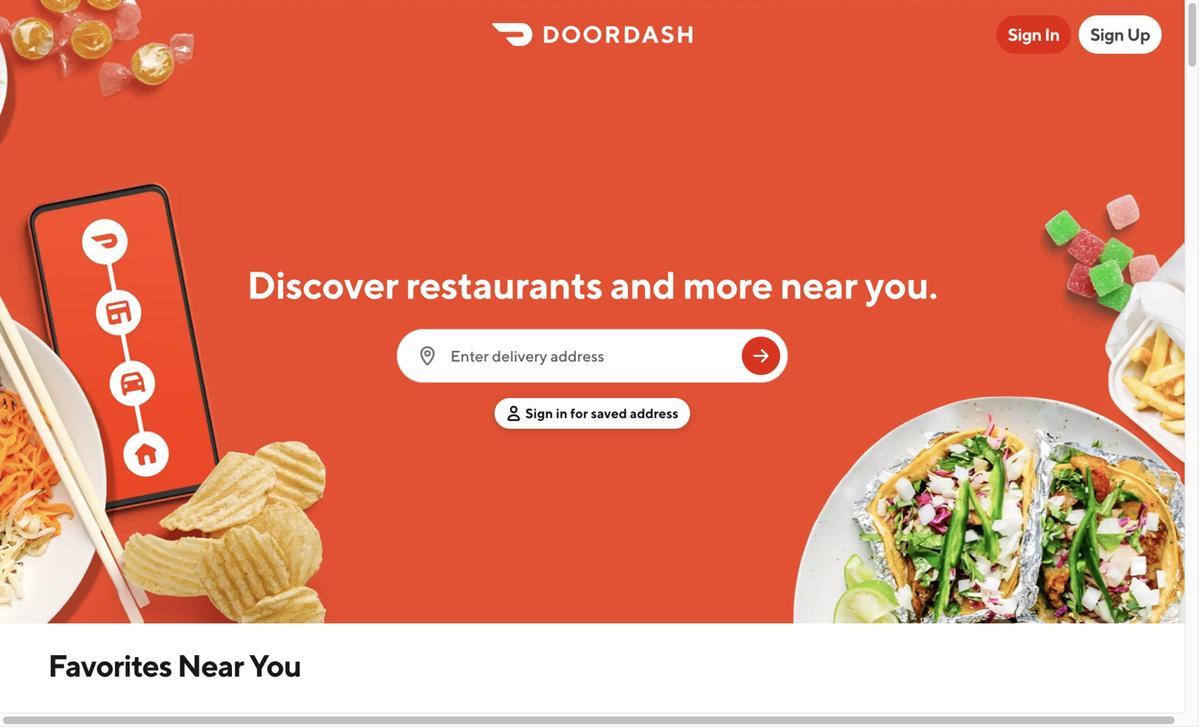 Task type: vqa. For each thing, say whether or not it's contained in the screenshot.
saved
yes



Task type: locate. For each thing, give the bounding box(es) containing it.
0 horizontal spatial sign
[[526, 405, 554, 421]]

sign inside sign in for saved address button
[[526, 405, 554, 421]]

near
[[781, 262, 858, 307]]

1 horizontal spatial sign
[[1009, 24, 1042, 45]]

in
[[556, 405, 568, 421]]

for
[[571, 405, 589, 421]]

find restaurants image
[[750, 344, 773, 367]]

sign
[[1009, 24, 1042, 45], [1091, 24, 1125, 45], [526, 405, 554, 421]]

sign in for saved address
[[526, 405, 679, 421]]

restaurants
[[406, 262, 603, 307]]

saved
[[591, 405, 628, 421]]

address
[[630, 405, 679, 421]]

sign left up
[[1091, 24, 1125, 45]]

more
[[683, 262, 773, 307]]

favorites
[[48, 647, 172, 683]]

sign for sign in for saved address
[[526, 405, 554, 421]]

and
[[611, 262, 676, 307]]

sign for sign in
[[1009, 24, 1042, 45]]

sign in
[[1009, 24, 1060, 45]]

sign for sign up
[[1091, 24, 1125, 45]]

sign inside sign in link
[[1009, 24, 1042, 45]]

sign inside sign up link
[[1091, 24, 1125, 45]]

sign left the in
[[526, 405, 554, 421]]

sign left in
[[1009, 24, 1042, 45]]

2 horizontal spatial sign
[[1091, 24, 1125, 45]]



Task type: describe. For each thing, give the bounding box(es) containing it.
sign in link
[[997, 15, 1072, 54]]

sign in for saved address button
[[495, 398, 690, 429]]

favorites near you
[[48, 647, 301, 683]]

sign up link
[[1080, 15, 1162, 54]]

Your delivery address text field
[[451, 345, 731, 366]]

sign up
[[1091, 24, 1151, 45]]

you
[[249, 647, 301, 683]]

discover restaurants and more near you.
[[247, 262, 938, 307]]

in
[[1045, 24, 1060, 45]]

discover
[[247, 262, 399, 307]]

near
[[177, 647, 244, 683]]

up
[[1128, 24, 1151, 45]]

you.
[[865, 262, 938, 307]]



